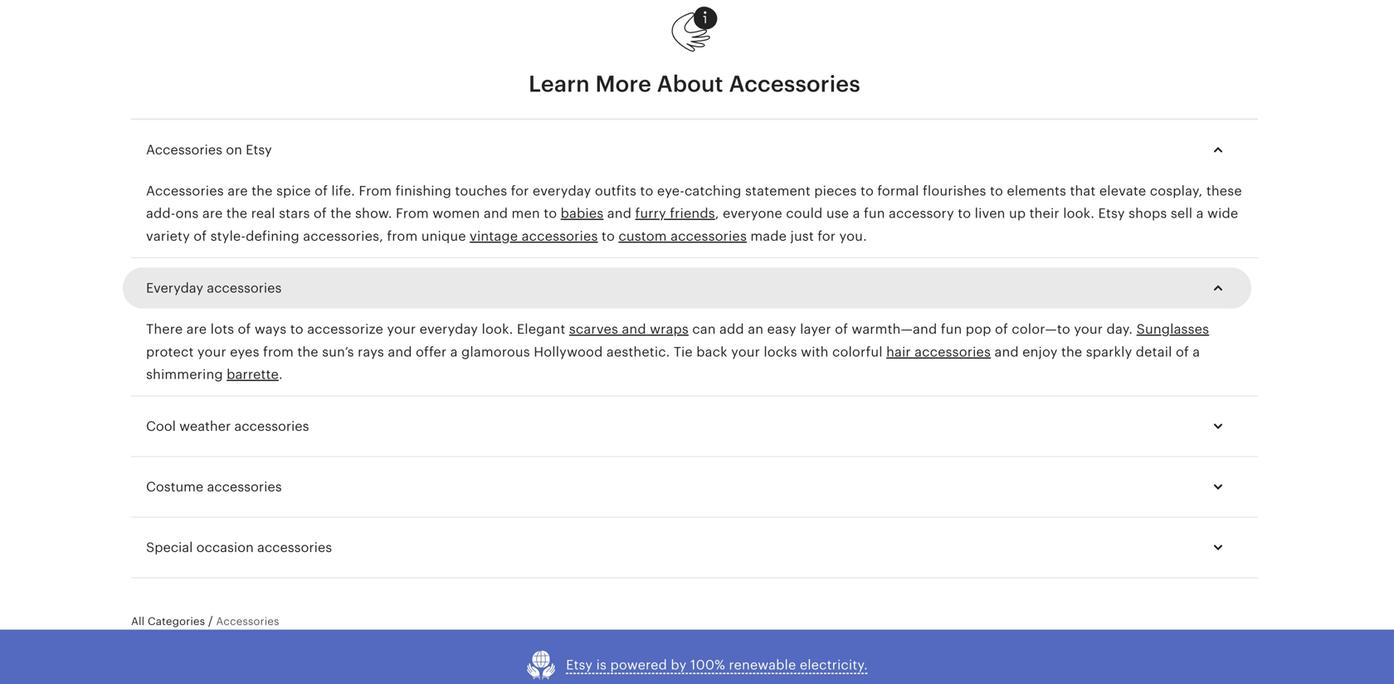 Task type: locate. For each thing, give the bounding box(es) containing it.
look. down that
[[1064, 206, 1095, 221]]

accessories on etsy
[[146, 142, 272, 157]]

everyday
[[533, 184, 592, 198], [420, 322, 478, 337]]

1 vertical spatial fun
[[941, 322, 963, 337]]

accessories inside dropdown button
[[146, 142, 223, 157]]

accessories up lots
[[207, 281, 282, 296]]

etsy down elevate
[[1099, 206, 1126, 221]]

from up .
[[263, 344, 294, 359]]

0 vertical spatial are
[[228, 184, 248, 198]]

are for lots
[[187, 322, 207, 337]]

spice
[[276, 184, 311, 198]]

the inside there are lots of ways to accessorize your everyday look. elegant scarves and wraps can add an easy layer of warmth—and fun pop of color—to your day. sunglasses protect your eyes from the sun's rays and offer a glamorous hollywood aesthetic. tie back your locks with colorful hair accessories
[[298, 344, 319, 359]]

a right offer
[[451, 344, 458, 359]]

everyday up the babies
[[533, 184, 592, 198]]

glamorous
[[462, 344, 530, 359]]

flourishes
[[923, 184, 987, 198]]

accessories down the babies
[[522, 229, 598, 244]]

1 horizontal spatial from
[[396, 206, 429, 221]]

of left life.
[[315, 184, 328, 198]]

to right men
[[544, 206, 557, 221]]

from up the show.
[[359, 184, 392, 198]]

friends
[[670, 206, 716, 221]]

fun up hair accessories link
[[941, 322, 963, 337]]

and right rays at the bottom left of page
[[388, 344, 412, 359]]

accessory
[[889, 206, 955, 221]]

0 vertical spatial from
[[387, 229, 418, 244]]

powered
[[611, 658, 668, 673]]

unique
[[422, 229, 466, 244]]

of down sunglasses link
[[1177, 344, 1190, 359]]

accessories inside all categories / accessories
[[216, 615, 279, 628]]

electricity.
[[800, 658, 868, 673]]

accessories down .
[[234, 419, 309, 434]]

the left sun's
[[298, 344, 319, 359]]

accessories up special occasion accessories
[[207, 480, 282, 495]]

of right layer in the right of the page
[[835, 322, 849, 337]]

made
[[751, 229, 787, 244]]

0 horizontal spatial for
[[511, 184, 529, 198]]

accessories
[[522, 229, 598, 244], [671, 229, 747, 244], [207, 281, 282, 296], [915, 344, 991, 359], [234, 419, 309, 434], [207, 480, 282, 495], [257, 540, 332, 555]]

on
[[226, 142, 242, 157]]

look. inside there are lots of ways to accessorize your everyday look. elegant scarves and wraps can add an easy layer of warmth—and fun pop of color—to your day. sunglasses protect your eyes from the sun's rays and offer a glamorous hollywood aesthetic. tie back your locks with colorful hair accessories
[[482, 322, 514, 337]]

costume accessories button
[[131, 467, 1244, 507]]

rays
[[358, 344, 384, 359]]

to up furry
[[641, 184, 654, 198]]

accessories are the spice of life. from finishing touches for everyday outfits to eye-catching statement pieces to formal flourishes to elements that elevate cosplay, these add-ons are the real stars of the show. from women and men to
[[146, 184, 1243, 221]]

your down an
[[732, 344, 761, 359]]

warmth—and
[[852, 322, 938, 337]]

and left enjoy
[[995, 344, 1019, 359]]

for up men
[[511, 184, 529, 198]]

from down finishing
[[396, 206, 429, 221]]

a down sunglasses link
[[1193, 344, 1201, 359]]

are inside there are lots of ways to accessorize your everyday look. elegant scarves and wraps can add an easy layer of warmth—and fun pop of color—to your day. sunglasses protect your eyes from the sun's rays and offer a glamorous hollywood aesthetic. tie back your locks with colorful hair accessories
[[187, 322, 207, 337]]

etsy right on
[[246, 142, 272, 157]]

can
[[693, 322, 716, 337]]

style-
[[211, 229, 246, 244]]

1 vertical spatial from
[[263, 344, 294, 359]]

0 horizontal spatial from
[[263, 344, 294, 359]]

ons
[[176, 206, 199, 221]]

1 horizontal spatial fun
[[941, 322, 963, 337]]

0 vertical spatial for
[[511, 184, 529, 198]]

your up offer
[[387, 322, 416, 337]]

0 horizontal spatial look.
[[482, 322, 514, 337]]

tab list
[[131, 118, 1259, 120]]

about
[[657, 71, 724, 97]]

furry friends link
[[636, 206, 716, 221]]

everyday up offer
[[420, 322, 478, 337]]

sun's
[[322, 344, 354, 359]]

and up vintage
[[484, 206, 508, 221]]

look. inside , everyone could use a fun accessory to liven up their look. etsy shops sell a wide variety of style-defining accessories, from unique
[[1064, 206, 1095, 221]]

elevate
[[1100, 184, 1147, 198]]

tie
[[674, 344, 693, 359]]

add-
[[146, 206, 176, 221]]

to up the liven
[[991, 184, 1004, 198]]

etsy inside button
[[566, 658, 593, 673]]

2 vertical spatial etsy
[[566, 658, 593, 673]]

to inside , everyone could use a fun accessory to liven up their look. etsy shops sell a wide variety of style-defining accessories, from unique
[[958, 206, 972, 221]]

look. up the glamorous
[[482, 322, 514, 337]]

from
[[387, 229, 418, 244], [263, 344, 294, 359]]

fun inside there are lots of ways to accessorize your everyday look. elegant scarves and wraps can add an easy layer of warmth—and fun pop of color—to your day. sunglasses protect your eyes from the sun's rays and offer a glamorous hollywood aesthetic. tie back your locks with colorful hair accessories
[[941, 322, 963, 337]]

everyday accessories button
[[131, 268, 1244, 308]]

of
[[315, 184, 328, 198], [314, 206, 327, 221], [194, 229, 207, 244], [238, 322, 251, 337], [835, 322, 849, 337], [996, 322, 1009, 337], [1177, 344, 1190, 359]]

look.
[[1064, 206, 1095, 221], [482, 322, 514, 337]]

cool
[[146, 419, 176, 434]]

and inside and enjoy the sparkly detail of a shimmering
[[995, 344, 1019, 359]]

2 horizontal spatial etsy
[[1099, 206, 1126, 221]]

the right enjoy
[[1062, 344, 1083, 359]]

to inside there are lots of ways to accessorize your everyday look. elegant scarves and wraps can add an easy layer of warmth—and fun pop of color—to your day. sunglasses protect your eyes from the sun's rays and offer a glamorous hollywood aesthetic. tie back your locks with colorful hair accessories
[[290, 322, 304, 337]]

etsy inside dropdown button
[[246, 142, 272, 157]]

to down the babies
[[602, 229, 615, 244]]

day.
[[1107, 322, 1134, 337]]

furry
[[636, 206, 667, 221]]

vintage accessories to custom accessories made just for you.
[[470, 229, 868, 244]]

tab panel
[[131, 120, 1259, 578]]

everyday inside there are lots of ways to accessorize your everyday look. elegant scarves and wraps can add an easy layer of warmth—and fun pop of color—to your day. sunglasses protect your eyes from the sun's rays and offer a glamorous hollywood aesthetic. tie back your locks with colorful hair accessories
[[420, 322, 478, 337]]

0 vertical spatial everyday
[[533, 184, 592, 198]]

0 horizontal spatial from
[[359, 184, 392, 198]]

of down ons on the top left of page
[[194, 229, 207, 244]]

, everyone could use a fun accessory to liven up their look. etsy shops sell a wide variety of style-defining accessories, from unique
[[146, 206, 1239, 244]]

scarves and wraps link
[[569, 322, 689, 337]]

shimmering
[[146, 367, 223, 382]]

weather
[[179, 419, 231, 434]]

aesthetic.
[[607, 344, 670, 359]]

cool weather accessories button
[[131, 407, 1244, 446]]

women
[[433, 206, 480, 221]]

0 vertical spatial from
[[359, 184, 392, 198]]

to down the flourishes
[[958, 206, 972, 221]]

are right ons on the top left of page
[[202, 206, 223, 221]]

detail
[[1137, 344, 1173, 359]]

elements
[[1007, 184, 1067, 198]]

your down lots
[[198, 344, 226, 359]]

1 vertical spatial etsy
[[1099, 206, 1126, 221]]

hollywood
[[534, 344, 603, 359]]

babies and furry friends
[[561, 206, 716, 221]]

0 horizontal spatial everyday
[[420, 322, 478, 337]]

for right just
[[818, 229, 836, 244]]

100%
[[691, 658, 726, 673]]

add
[[720, 322, 745, 337]]

barrette link
[[227, 367, 279, 382]]

scarves
[[569, 322, 619, 337]]

are for the
[[228, 184, 248, 198]]

.
[[279, 367, 283, 382]]

and inside accessories are the spice of life. from finishing touches for everyday outfits to eye-catching statement pieces to formal flourishes to elements that elevate cosplay, these add-ons are the real stars of the show. from women and men to
[[484, 206, 508, 221]]

locks
[[764, 344, 798, 359]]

1 vertical spatial look.
[[482, 322, 514, 337]]

cool weather accessories
[[146, 419, 309, 434]]

accessories inside there are lots of ways to accessorize your everyday look. elegant scarves and wraps can add an easy layer of warmth—and fun pop of color—to your day. sunglasses protect your eyes from the sun's rays and offer a glamorous hollywood aesthetic. tie back your locks with colorful hair accessories
[[915, 344, 991, 359]]

1 horizontal spatial from
[[387, 229, 418, 244]]

are down on
[[228, 184, 248, 198]]

tab panel containing accessories on etsy
[[131, 120, 1259, 578]]

1 horizontal spatial for
[[818, 229, 836, 244]]

stars
[[279, 206, 310, 221]]

learn
[[529, 71, 590, 97]]

etsy inside , everyone could use a fun accessory to liven up their look. etsy shops sell a wide variety of style-defining accessories, from unique
[[1099, 206, 1126, 221]]

1 vertical spatial for
[[818, 229, 836, 244]]

from down the show.
[[387, 229, 418, 244]]

1 vertical spatial from
[[396, 206, 429, 221]]

0 horizontal spatial fun
[[864, 206, 886, 221]]

are left lots
[[187, 322, 207, 337]]

to
[[641, 184, 654, 198], [861, 184, 874, 198], [991, 184, 1004, 198], [544, 206, 557, 221], [958, 206, 972, 221], [602, 229, 615, 244], [290, 322, 304, 337]]

1 horizontal spatial etsy
[[566, 658, 593, 673]]

etsy
[[246, 142, 272, 157], [1099, 206, 1126, 221], [566, 658, 593, 673]]

fun inside , everyone could use a fun accessory to liven up their look. etsy shops sell a wide variety of style-defining accessories, from unique
[[864, 206, 886, 221]]

costume
[[146, 480, 204, 495]]

0 vertical spatial etsy
[[246, 142, 272, 157]]

1 vertical spatial everyday
[[420, 322, 478, 337]]

and
[[484, 206, 508, 221], [608, 206, 632, 221], [622, 322, 647, 337], [388, 344, 412, 359], [995, 344, 1019, 359]]

etsy left is
[[566, 658, 593, 673]]

protect
[[146, 344, 194, 359]]

0 vertical spatial fun
[[864, 206, 886, 221]]

a
[[853, 206, 861, 221], [1197, 206, 1204, 221], [451, 344, 458, 359], [1193, 344, 1201, 359]]

defining
[[246, 229, 300, 244]]

elegant
[[517, 322, 566, 337]]

from inside , everyone could use a fun accessory to liven up their look. etsy shops sell a wide variety of style-defining accessories, from unique
[[387, 229, 418, 244]]

accessories down pop
[[915, 344, 991, 359]]

of inside , everyone could use a fun accessory to liven up their look. etsy shops sell a wide variety of style-defining accessories, from unique
[[194, 229, 207, 244]]

learn more about accessories
[[529, 71, 861, 97]]

enjoy
[[1023, 344, 1058, 359]]

from inside there are lots of ways to accessorize your everyday look. elegant scarves and wraps can add an easy layer of warmth—and fun pop of color—to your day. sunglasses protect your eyes from the sun's rays and offer a glamorous hollywood aesthetic. tie back your locks with colorful hair accessories
[[263, 344, 294, 359]]

everyday accessories
[[146, 281, 282, 296]]

accessories right occasion
[[257, 540, 332, 555]]

fun up you.
[[864, 206, 886, 221]]

0 vertical spatial look.
[[1064, 206, 1095, 221]]

eyes
[[230, 344, 260, 359]]

1 horizontal spatial look.
[[1064, 206, 1095, 221]]

1 horizontal spatial everyday
[[533, 184, 592, 198]]

special occasion accessories button
[[131, 528, 1244, 568]]

to left formal
[[861, 184, 874, 198]]

barrette
[[227, 367, 279, 382]]

2 vertical spatial are
[[187, 322, 207, 337]]

0 horizontal spatial etsy
[[246, 142, 272, 157]]

renewable
[[729, 658, 797, 673]]

hair
[[887, 344, 911, 359]]

to right ways
[[290, 322, 304, 337]]

of right pop
[[996, 322, 1009, 337]]



Task type: describe. For each thing, give the bounding box(es) containing it.
sell
[[1171, 206, 1193, 221]]

accessories on etsy button
[[131, 130, 1244, 170]]

a inside there are lots of ways to accessorize your everyday look. elegant scarves and wraps can add an easy layer of warmth—and fun pop of color—to your day. sunglasses protect your eyes from the sun's rays and offer a glamorous hollywood aesthetic. tie back your locks with colorful hair accessories
[[451, 344, 458, 359]]

real
[[251, 206, 275, 221]]

an
[[748, 322, 764, 337]]

men
[[512, 206, 540, 221]]

there are lots of ways to accessorize your everyday look. elegant scarves and wraps can add an easy layer of warmth—and fun pop of color—to your day. sunglasses protect your eyes from the sun's rays and offer a glamorous hollywood aesthetic. tie back your locks with colorful hair accessories
[[146, 322, 1210, 359]]

accessories,
[[303, 229, 384, 244]]

everyone
[[723, 206, 783, 221]]

the inside and enjoy the sparkly detail of a shimmering
[[1062, 344, 1083, 359]]

easy
[[768, 322, 797, 337]]

sunglasses
[[1137, 322, 1210, 337]]

vintage
[[470, 229, 518, 244]]

of right stars
[[314, 206, 327, 221]]

accessories down ,
[[671, 229, 747, 244]]

accessorize
[[307, 322, 384, 337]]

accessories inside 'dropdown button'
[[257, 540, 332, 555]]

more
[[596, 71, 652, 97]]

1 vertical spatial are
[[202, 206, 223, 221]]

up
[[1010, 206, 1026, 221]]

your up sparkly
[[1075, 322, 1104, 337]]

everyday
[[146, 281, 203, 296]]

variety
[[146, 229, 190, 244]]

the up style-
[[226, 206, 248, 221]]

accessories inside "dropdown button"
[[234, 419, 309, 434]]

sparkly
[[1087, 344, 1133, 359]]

pop
[[966, 322, 992, 337]]

eye-
[[657, 184, 685, 198]]

/
[[208, 615, 213, 628]]

wide
[[1208, 206, 1239, 221]]

and enjoy the sparkly detail of a shimmering
[[146, 344, 1201, 382]]

life.
[[332, 184, 355, 198]]

cosplay,
[[1151, 184, 1203, 198]]

with
[[801, 344, 829, 359]]

a right sell
[[1197, 206, 1204, 221]]

a right "use"
[[853, 206, 861, 221]]

back
[[697, 344, 728, 359]]

all categories / accessories
[[131, 615, 279, 628]]

liven
[[975, 206, 1006, 221]]

occasion
[[197, 540, 254, 555]]

just
[[791, 229, 814, 244]]

there
[[146, 322, 183, 337]]

babies link
[[561, 206, 604, 221]]

categories
[[148, 615, 205, 628]]

accessories inside dropdown button
[[207, 281, 282, 296]]

the up real
[[252, 184, 273, 198]]

special occasion accessories
[[146, 540, 332, 555]]

touches
[[455, 184, 508, 198]]

that
[[1071, 184, 1096, 198]]

babies
[[561, 206, 604, 221]]

accessories inside dropdown button
[[207, 480, 282, 495]]

finishing
[[396, 184, 452, 198]]

lots
[[211, 322, 234, 337]]

and up aesthetic.
[[622, 322, 647, 337]]

ways
[[255, 322, 287, 337]]

of inside and enjoy the sparkly detail of a shimmering
[[1177, 344, 1190, 359]]

vintage accessories link
[[470, 229, 598, 244]]

hair accessories link
[[887, 344, 991, 359]]

formal
[[878, 184, 920, 198]]

of right lots
[[238, 322, 251, 337]]

color—to
[[1012, 322, 1071, 337]]

everyday inside accessories are the spice of life. from finishing touches for everyday outfits to eye-catching statement pieces to formal flourishes to elements that elevate cosplay, these add-ons are the real stars of the show. from women and men to
[[533, 184, 592, 198]]

sunglasses link
[[1137, 322, 1210, 337]]

special
[[146, 540, 193, 555]]

the up accessories,
[[331, 206, 352, 221]]

and down outfits on the top left of the page
[[608, 206, 632, 221]]

catching
[[685, 184, 742, 198]]

show.
[[355, 206, 392, 221]]

barrette .
[[227, 367, 283, 382]]

,
[[716, 206, 720, 221]]

a inside and enjoy the sparkly detail of a shimmering
[[1193, 344, 1201, 359]]

you.
[[840, 229, 868, 244]]

could
[[787, 206, 823, 221]]

colorful
[[833, 344, 883, 359]]

pieces
[[815, 184, 857, 198]]

these
[[1207, 184, 1243, 198]]

their
[[1030, 206, 1060, 221]]

statement
[[746, 184, 811, 198]]

custom accessories link
[[619, 229, 747, 244]]

etsy is powered by 100% renewable electricity.
[[566, 658, 868, 673]]

layer
[[801, 322, 832, 337]]

for inside accessories are the spice of life. from finishing touches for everyday outfits to eye-catching statement pieces to formal flourishes to elements that elevate cosplay, these add-ons are the real stars of the show. from women and men to
[[511, 184, 529, 198]]

accessories inside accessories are the spice of life. from finishing touches for everyday outfits to eye-catching statement pieces to formal flourishes to elements that elevate cosplay, these add-ons are the real stars of the show. from women and men to
[[146, 184, 224, 198]]

costume accessories
[[146, 480, 282, 495]]



Task type: vqa. For each thing, say whether or not it's contained in the screenshot.
third • from the bottom
no



